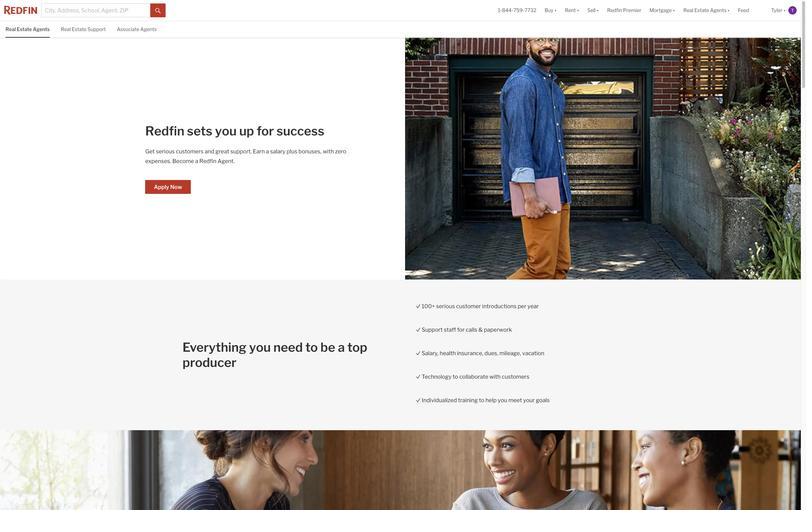 Task type: vqa. For each thing, say whether or not it's contained in the screenshot.
Associate Agents link
yes



Task type: describe. For each thing, give the bounding box(es) containing it.
1 horizontal spatial agents
[[140, 26, 157, 32]]

tyler ▾
[[771, 7, 786, 13]]

rent ▾ button
[[561, 0, 583, 21]]

get serious customers and great support. earn a salary plus bonuses, with zero expenses. become a redfin agent.
[[145, 148, 346, 165]]

▾ inside real estate agents ▾ link
[[728, 7, 730, 13]]

you inside everything you need to be a top producer
[[249, 340, 271, 355]]

sell ▾
[[587, 7, 599, 13]]

introductions
[[482, 303, 517, 310]]

real estate agents link
[[6, 21, 50, 37]]

real for real estate support
[[61, 26, 71, 32]]

everything you need to be a top producer
[[183, 340, 367, 370]]

feed
[[738, 7, 749, 13]]

real estate agents
[[6, 26, 50, 32]]

earn
[[253, 148, 265, 155]]

mortgage ▾ button
[[645, 0, 679, 21]]

training
[[458, 397, 478, 404]]

sell ▾ button
[[587, 0, 599, 21]]

✓ for ✓ support staff for calls & paperwork
[[416, 327, 421, 333]]

1 vertical spatial to
[[453, 374, 458, 380]]

apply
[[154, 184, 169, 190]]

sell ▾ button
[[583, 0, 603, 21]]

expenses.
[[145, 158, 171, 165]]

great
[[215, 148, 229, 155]]

redfin for redfin premier
[[607, 7, 622, 13]]

▾ for sell ▾
[[597, 7, 599, 13]]

sets
[[187, 123, 212, 139]]

mortgage ▾
[[650, 7, 675, 13]]

redfin for redfin sets you up for success
[[145, 123, 184, 139]]

need
[[273, 340, 303, 355]]

associate agents link
[[117, 21, 157, 37]]

become
[[172, 158, 194, 165]]

estate for real estate agents ▾
[[694, 7, 709, 13]]

mortgage
[[650, 7, 672, 13]]

apply now button
[[145, 180, 191, 194]]

buy ▾ button
[[545, 0, 557, 21]]

100+
[[422, 303, 435, 310]]

rent ▾
[[565, 7, 579, 13]]

✓ salary, health insurance, dues, mileage, vacation
[[416, 350, 544, 357]]

real estate agents ▾ link
[[683, 0, 730, 21]]

be
[[320, 340, 335, 355]]

serious inside "get serious customers and great support. earn a salary plus bonuses, with zero expenses. become a redfin agent."
[[156, 148, 175, 155]]

to for need
[[305, 340, 318, 355]]

associate agents
[[117, 26, 157, 32]]

estate for real estate support
[[72, 26, 86, 32]]

0 horizontal spatial a
[[195, 158, 198, 165]]

and
[[205, 148, 214, 155]]

1 horizontal spatial serious
[[436, 303, 455, 310]]

0 vertical spatial a
[[266, 148, 269, 155]]

✓ 100+ serious customer introductions per year
[[416, 303, 539, 310]]

goals
[[536, 397, 550, 404]]

1-844-759-7732
[[498, 7, 536, 13]]

7732
[[525, 7, 536, 13]]

per
[[518, 303, 526, 310]]

dues,
[[485, 350, 498, 357]]

real for real estate agents ▾
[[683, 7, 693, 13]]

mileage,
[[499, 350, 521, 357]]

agent walking down the street and smiling image
[[405, 38, 801, 280]]

rent
[[565, 7, 576, 13]]

plus
[[287, 148, 297, 155]]

user photo image
[[788, 6, 797, 15]]

1 vertical spatial customers
[[502, 374, 529, 380]]

1 horizontal spatial support
[[422, 327, 443, 333]]

now
[[170, 184, 182, 190]]

producer
[[183, 355, 236, 370]]

premier
[[623, 7, 641, 13]]

real estate agents ▾
[[683, 7, 730, 13]]

buy ▾ button
[[540, 0, 561, 21]]

support inside real estate support "link"
[[88, 26, 106, 32]]

mortgage ▾ button
[[650, 0, 675, 21]]

redfin premier button
[[603, 0, 645, 21]]

▾ for buy ▾
[[554, 7, 557, 13]]



Task type: locate. For each thing, give the bounding box(es) containing it.
2 horizontal spatial to
[[479, 397, 484, 404]]

help
[[486, 397, 497, 404]]

2 horizontal spatial estate
[[694, 7, 709, 13]]

✓ left the staff
[[416, 327, 421, 333]]

a inside everything you need to be a top producer
[[338, 340, 345, 355]]

1 vertical spatial with
[[490, 374, 501, 380]]

1 horizontal spatial you
[[249, 340, 271, 355]]

bonuses,
[[298, 148, 322, 155]]

0 vertical spatial serious
[[156, 148, 175, 155]]

a right earn
[[266, 148, 269, 155]]

0 vertical spatial redfin
[[607, 7, 622, 13]]

agents inside dropdown button
[[710, 7, 726, 13]]

customers
[[176, 148, 203, 155], [502, 374, 529, 380]]

0 horizontal spatial redfin
[[145, 123, 184, 139]]

real
[[683, 7, 693, 13], [6, 26, 16, 32], [61, 26, 71, 32]]

insurance,
[[457, 350, 483, 357]]

3 ✓ from the top
[[416, 350, 421, 357]]

2 horizontal spatial you
[[498, 397, 507, 404]]

estate inside "link"
[[72, 26, 86, 32]]

agents for real estate agents ▾
[[710, 7, 726, 13]]

▾ for mortgage ▾
[[673, 7, 675, 13]]

zero
[[335, 148, 346, 155]]

health
[[440, 350, 456, 357]]

1 horizontal spatial redfin
[[199, 158, 216, 165]]

real estate support link
[[61, 21, 106, 37]]

agent.
[[218, 158, 235, 165]]

individualized
[[422, 397, 457, 404]]

844-
[[502, 7, 513, 13]]

▾ right buy on the top of page
[[554, 7, 557, 13]]

salary,
[[422, 350, 438, 357]]

759-
[[513, 7, 525, 13]]

vacation
[[522, 350, 544, 357]]

6 ▾ from the left
[[783, 7, 786, 13]]

you
[[215, 123, 237, 139], [249, 340, 271, 355], [498, 397, 507, 404]]

1 ✓ from the top
[[416, 303, 421, 310]]

2 vertical spatial you
[[498, 397, 507, 404]]

a
[[266, 148, 269, 155], [195, 158, 198, 165], [338, 340, 345, 355]]

0 horizontal spatial serious
[[156, 148, 175, 155]]

redfin down "and"
[[199, 158, 216, 165]]

✓ left "salary," on the right bottom of page
[[416, 350, 421, 357]]

2 ▾ from the left
[[577, 7, 579, 13]]

with left zero
[[323, 148, 334, 155]]

to for training
[[479, 397, 484, 404]]

real estate support
[[61, 26, 106, 32]]

▾
[[554, 7, 557, 13], [577, 7, 579, 13], [597, 7, 599, 13], [673, 7, 675, 13], [728, 7, 730, 13], [783, 7, 786, 13]]

with right collaborate
[[490, 374, 501, 380]]

▾ left feed
[[728, 7, 730, 13]]

get
[[145, 148, 155, 155]]

0 horizontal spatial estate
[[17, 26, 32, 32]]

redfin up the 'get'
[[145, 123, 184, 139]]

collaborate
[[459, 374, 488, 380]]

✓ for ✓ salary, health insurance, dues, mileage, vacation
[[416, 350, 421, 357]]

for right up
[[257, 123, 274, 139]]

year
[[528, 303, 539, 310]]

agents for real estate agents
[[33, 26, 50, 32]]

City, Address, School, Agent, ZIP search field
[[41, 3, 150, 17]]

customer
[[456, 303, 481, 310]]

▾ right "sell"
[[597, 7, 599, 13]]

1 vertical spatial redfin
[[145, 123, 184, 139]]

associate
[[117, 26, 139, 32]]

1 vertical spatial for
[[457, 327, 465, 333]]

salary
[[270, 148, 285, 155]]

up
[[239, 123, 254, 139]]

4 ▾ from the left
[[673, 7, 675, 13]]

1 vertical spatial support
[[422, 327, 443, 333]]

real inside "link"
[[61, 26, 71, 32]]

redfin left premier
[[607, 7, 622, 13]]

1 horizontal spatial a
[[266, 148, 269, 155]]

0 horizontal spatial agents
[[33, 26, 50, 32]]

real estate agents ▾ button
[[679, 0, 734, 21]]

to inside everything you need to be a top producer
[[305, 340, 318, 355]]

1 horizontal spatial for
[[457, 327, 465, 333]]

feed button
[[734, 0, 767, 21]]

buy
[[545, 7, 553, 13]]

1 vertical spatial serious
[[436, 303, 455, 310]]

redfin sets you up for success
[[145, 123, 324, 139]]

estate for real estate agents
[[17, 26, 32, 32]]

✓ left technology
[[416, 374, 421, 380]]

serious up expenses. at left
[[156, 148, 175, 155]]

serious right '100+' on the right bottom of the page
[[436, 303, 455, 310]]

0 horizontal spatial with
[[323, 148, 334, 155]]

meet
[[508, 397, 522, 404]]

4 ✓ from the top
[[416, 374, 421, 380]]

✓ technology to collaborate with customers
[[416, 374, 529, 380]]

2 vertical spatial to
[[479, 397, 484, 404]]

to
[[305, 340, 318, 355], [453, 374, 458, 380], [479, 397, 484, 404]]

▾ inside buy ▾ dropdown button
[[554, 7, 557, 13]]

a right be
[[338, 340, 345, 355]]

✓
[[416, 303, 421, 310], [416, 327, 421, 333], [416, 350, 421, 357], [416, 374, 421, 380], [416, 397, 421, 404]]

▾ for tyler ▾
[[783, 7, 786, 13]]

buy ▾
[[545, 7, 557, 13]]

0 vertical spatial support
[[88, 26, 106, 32]]

to left be
[[305, 340, 318, 355]]

1 ▾ from the left
[[554, 7, 557, 13]]

support down city, address, school, agent, zip search box
[[88, 26, 106, 32]]

support
[[88, 26, 106, 32], [422, 327, 443, 333]]

1 horizontal spatial estate
[[72, 26, 86, 32]]

3 ▾ from the left
[[597, 7, 599, 13]]

2 horizontal spatial agents
[[710, 7, 726, 13]]

support left the staff
[[422, 327, 443, 333]]

0 horizontal spatial to
[[305, 340, 318, 355]]

1 vertical spatial you
[[249, 340, 271, 355]]

0 vertical spatial you
[[215, 123, 237, 139]]

your
[[523, 397, 535, 404]]

0 horizontal spatial customers
[[176, 148, 203, 155]]

top
[[347, 340, 367, 355]]

5 ✓ from the top
[[416, 397, 421, 404]]

redfin premier
[[607, 7, 641, 13]]

customers up meet on the bottom right of page
[[502, 374, 529, 380]]

5 ▾ from the left
[[728, 7, 730, 13]]

real for real estate agents
[[6, 26, 16, 32]]

✓ for ✓ individualized training to help you meet your goals
[[416, 397, 421, 404]]

redfin
[[607, 7, 622, 13], [145, 123, 184, 139], [199, 158, 216, 165]]

for left calls
[[457, 327, 465, 333]]

▾ for rent ▾
[[577, 7, 579, 13]]

redfin inside "get serious customers and great support. earn a salary plus bonuses, with zero expenses. become a redfin agent."
[[199, 158, 216, 165]]

▾ inside sell ▾ dropdown button
[[597, 7, 599, 13]]

sell
[[587, 7, 596, 13]]

estate inside dropdown button
[[694, 7, 709, 13]]

redfin inside button
[[607, 7, 622, 13]]

✓ support staff for calls & paperwork
[[416, 327, 512, 333]]

1-844-759-7732 link
[[498, 7, 536, 13]]

you left need
[[249, 340, 271, 355]]

0 vertical spatial with
[[323, 148, 334, 155]]

▾ inside mortgage ▾ dropdown button
[[673, 7, 675, 13]]

✓ left individualized
[[416, 397, 421, 404]]

1 vertical spatial a
[[195, 158, 198, 165]]

▾ right rent
[[577, 7, 579, 13]]

▾ inside rent ▾ dropdown button
[[577, 7, 579, 13]]

real inside dropdown button
[[683, 7, 693, 13]]

calls
[[466, 327, 477, 333]]

customers up become
[[176, 148, 203, 155]]

1-
[[498, 7, 502, 13]]

you left up
[[215, 123, 237, 139]]

paperwork
[[484, 327, 512, 333]]

0 horizontal spatial real
[[6, 26, 16, 32]]

rent ▾ button
[[565, 0, 579, 21]]

to left help
[[479, 397, 484, 404]]

2 horizontal spatial real
[[683, 7, 693, 13]]

2 ✓ from the top
[[416, 327, 421, 333]]

apply now
[[154, 184, 182, 190]]

1 horizontal spatial customers
[[502, 374, 529, 380]]

&
[[478, 327, 483, 333]]

submit search image
[[155, 8, 161, 13]]

✓ for ✓ 100+ serious customer introductions per year
[[416, 303, 421, 310]]

you right help
[[498, 397, 507, 404]]

2 horizontal spatial redfin
[[607, 7, 622, 13]]

1 horizontal spatial real
[[61, 26, 71, 32]]

▾ right tyler
[[783, 7, 786, 13]]

a right become
[[195, 158, 198, 165]]

serious
[[156, 148, 175, 155], [436, 303, 455, 310]]

2 horizontal spatial a
[[338, 340, 345, 355]]

technology
[[422, 374, 452, 380]]

success
[[277, 123, 324, 139]]

estate
[[694, 7, 709, 13], [17, 26, 32, 32], [72, 26, 86, 32]]

0 vertical spatial to
[[305, 340, 318, 355]]

staff
[[444, 327, 456, 333]]

with
[[323, 148, 334, 155], [490, 374, 501, 380]]

1 horizontal spatial to
[[453, 374, 458, 380]]

2 vertical spatial a
[[338, 340, 345, 355]]

for
[[257, 123, 274, 139], [457, 327, 465, 333]]

0 horizontal spatial support
[[88, 26, 106, 32]]

✓ for ✓ technology to collaborate with customers
[[416, 374, 421, 380]]

0 horizontal spatial for
[[257, 123, 274, 139]]

support.
[[230, 148, 252, 155]]

everything
[[183, 340, 246, 355]]

0 vertical spatial customers
[[176, 148, 203, 155]]

✓ individualized training to help you meet your goals
[[416, 397, 550, 404]]

with inside "get serious customers and great support. earn a salary plus bonuses, with zero expenses. become a redfin agent."
[[323, 148, 334, 155]]

customers inside "get serious customers and great support. earn a salary plus bonuses, with zero expenses. become a redfin agent."
[[176, 148, 203, 155]]

to left collaborate
[[453, 374, 458, 380]]

tyler
[[771, 7, 782, 13]]

2 vertical spatial redfin
[[199, 158, 216, 165]]

▾ right mortgage
[[673, 7, 675, 13]]

0 vertical spatial for
[[257, 123, 274, 139]]

1 horizontal spatial with
[[490, 374, 501, 380]]

✓ left '100+' on the right bottom of the page
[[416, 303, 421, 310]]

0 horizontal spatial you
[[215, 123, 237, 139]]



